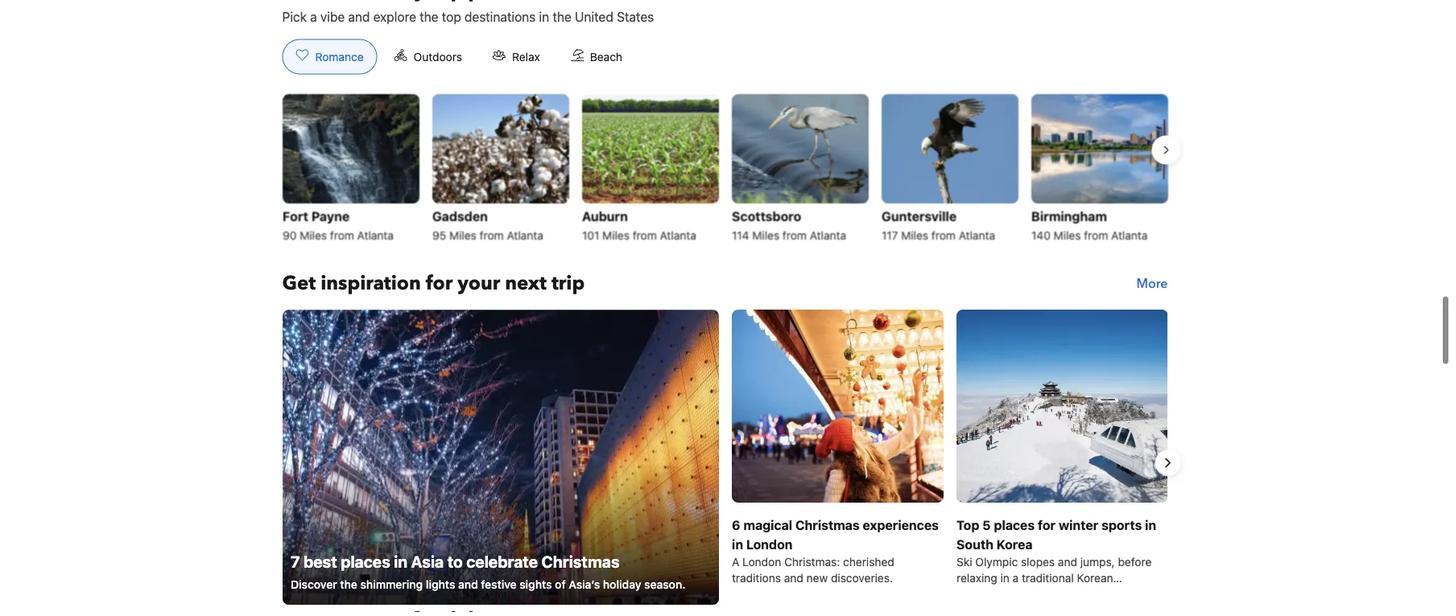 Task type: vqa. For each thing, say whether or not it's contained in the screenshot.


Task type: describe. For each thing, give the bounding box(es) containing it.
shimmering
[[360, 578, 423, 591]]

auburn
[[582, 208, 628, 224]]

more
[[1137, 275, 1168, 293]]

1 horizontal spatial the
[[420, 9, 439, 24]]

in up relax
[[539, 9, 549, 24]]

birmingham 140 miles from atlanta
[[1031, 208, 1147, 242]]

traditions
[[732, 572, 781, 585]]

get inspiration for your next trip
[[282, 270, 585, 297]]

in inside the 7 best places in asia to celebrate christmas discover the shimmering lights and festive sights of asia's holiday season.
[[394, 552, 407, 571]]

celebrate
[[466, 552, 538, 571]]

miles for auburn
[[602, 229, 629, 242]]

atlanta for auburn
[[660, 229, 696, 242]]

tab list containing romance
[[269, 39, 649, 75]]

olympic
[[975, 555, 1018, 569]]

guntersville 117 miles from atlanta
[[881, 208, 995, 242]]

sights
[[519, 578, 552, 591]]

101
[[582, 229, 599, 242]]

a inside top 5 places for winter sports in south korea ski olympic slopes and jumps, before relaxing in a traditional korean bathhouse
[[1012, 572, 1018, 585]]

pick
[[282, 9, 307, 24]]

new
[[806, 572, 828, 585]]

jumps,
[[1080, 555, 1115, 569]]

from for auburn
[[632, 229, 657, 242]]

6
[[732, 518, 740, 533]]

korean
[[1077, 572, 1113, 585]]

more link
[[1137, 271, 1168, 297]]

top
[[956, 518, 979, 533]]

in right sports
[[1145, 518, 1156, 533]]

and inside 6 magical christmas experiences in london a london christmas: cherished traditions and new discoveries.
[[784, 572, 803, 585]]

romance button
[[282, 39, 377, 74]]

inspiration
[[321, 270, 421, 297]]

miles for gadsden
[[449, 229, 476, 242]]

miles for guntersville
[[901, 229, 928, 242]]

pick a vibe and explore the top destinations in the united states
[[282, 9, 654, 24]]

from for gadsden
[[479, 229, 503, 242]]

beach button
[[557, 39, 636, 74]]

christmas:
[[784, 555, 840, 569]]

birmingham
[[1031, 208, 1107, 224]]

lights
[[425, 578, 455, 591]]

7
[[290, 552, 300, 571]]

scottsboro
[[732, 208, 801, 224]]

places for best
[[340, 552, 390, 571]]

relax
[[512, 50, 540, 63]]

the for top
[[553, 9, 572, 24]]

of
[[555, 578, 565, 591]]

christmas inside the 7 best places in asia to celebrate christmas discover the shimmering lights and festive sights of asia's holiday season.
[[541, 552, 619, 571]]

and inside top 5 places for winter sports in south korea ski olympic slopes and jumps, before relaxing in a traditional korean bathhouse
[[1058, 555, 1077, 569]]

christmas inside 6 magical christmas experiences in london a london christmas: cherished traditions and new discoveries.
[[795, 518, 859, 533]]

korea
[[996, 537, 1032, 552]]

for inside top 5 places for winter sports in south korea ski olympic slopes and jumps, before relaxing in a traditional korean bathhouse
[[1037, 518, 1055, 533]]

outdoors button
[[381, 39, 476, 74]]

atlanta for gadsden
[[506, 229, 543, 242]]

outdoors
[[414, 50, 462, 63]]

experiences
[[862, 518, 938, 533]]

winter
[[1058, 518, 1098, 533]]

the for celebrate
[[340, 578, 357, 591]]

top 5 places for winter sports in south korea image
[[956, 309, 1168, 503]]

south
[[956, 537, 993, 552]]

and inside the 7 best places in asia to celebrate christmas discover the shimmering lights and festive sights of asia's holiday season.
[[458, 578, 478, 591]]

best
[[303, 552, 337, 571]]

beach
[[590, 50, 622, 63]]



Task type: locate. For each thing, give the bounding box(es) containing it.
1 vertical spatial places
[[340, 552, 390, 571]]

miles
[[299, 229, 327, 242], [449, 229, 476, 242], [602, 229, 629, 242], [752, 229, 779, 242], [901, 229, 928, 242], [1053, 229, 1081, 242]]

miles inside auburn 101 miles from atlanta
[[602, 229, 629, 242]]

the right discover
[[340, 578, 357, 591]]

2 from from the left
[[479, 229, 503, 242]]

relaxing
[[956, 572, 997, 585]]

0 horizontal spatial a
[[310, 9, 317, 24]]

a
[[310, 9, 317, 24], [1012, 572, 1018, 585]]

3 atlanta from the left
[[660, 229, 696, 242]]

magical
[[743, 518, 792, 533]]

atlanta inside fort payne 90 miles from atlanta
[[357, 229, 393, 242]]

4 atlanta from the left
[[809, 229, 846, 242]]

get
[[282, 270, 316, 297]]

miles for scottsboro
[[752, 229, 779, 242]]

region
[[269, 87, 1181, 251]]

atlanta inside "scottsboro 114 miles from atlanta"
[[809, 229, 846, 242]]

places
[[994, 518, 1034, 533], [340, 552, 390, 571]]

3 miles from the left
[[602, 229, 629, 242]]

1 horizontal spatial a
[[1012, 572, 1018, 585]]

140
[[1031, 229, 1050, 242]]

0 horizontal spatial places
[[340, 552, 390, 571]]

atlanta inside gadsden 95 miles from atlanta
[[506, 229, 543, 242]]

in inside 6 magical christmas experiences in london a london christmas: cherished traditions and new discoveries.
[[732, 537, 743, 552]]

0 vertical spatial london
[[746, 537, 792, 552]]

the left top
[[420, 9, 439, 24]]

in down "olympic"
[[1000, 572, 1009, 585]]

christmas up asia's at the left
[[541, 552, 619, 571]]

2 horizontal spatial the
[[553, 9, 572, 24]]

atlanta inside birmingham 140 miles from atlanta
[[1111, 229, 1147, 242]]

1 vertical spatial london
[[742, 555, 781, 569]]

places up shimmering
[[340, 552, 390, 571]]

states
[[617, 9, 654, 24]]

from right 101
[[632, 229, 657, 242]]

1 vertical spatial a
[[1012, 572, 1018, 585]]

and right vibe
[[348, 9, 370, 24]]

miles inside birmingham 140 miles from atlanta
[[1053, 229, 1081, 242]]

in up shimmering
[[394, 552, 407, 571]]

to
[[447, 552, 462, 571]]

next
[[505, 270, 547, 297]]

from down birmingham
[[1084, 229, 1108, 242]]

top 5 places for winter sports in south korea ski olympic slopes and jumps, before relaxing in a traditional korean bathhouse
[[956, 518, 1156, 601]]

united
[[575, 9, 613, 24]]

5 atlanta from the left
[[958, 229, 995, 242]]

from inside fort payne 90 miles from atlanta
[[330, 229, 354, 242]]

destinations
[[465, 9, 536, 24]]

ski
[[956, 555, 972, 569]]

7 best places in asia to celebrate christmas discover the shimmering lights and festive sights of asia's holiday season.
[[290, 552, 685, 591]]

0 horizontal spatial the
[[340, 578, 357, 591]]

from for birmingham
[[1084, 229, 1108, 242]]

for left the 'winter'
[[1037, 518, 1055, 533]]

fort
[[282, 208, 308, 224]]

miles down birmingham
[[1053, 229, 1081, 242]]

5 from from the left
[[931, 229, 955, 242]]

1 vertical spatial for
[[1037, 518, 1055, 533]]

90
[[282, 229, 296, 242]]

slopes
[[1021, 555, 1055, 569]]

for left your
[[426, 270, 453, 297]]

miles down scottsboro
[[752, 229, 779, 242]]

a
[[732, 555, 739, 569]]

from down scottsboro
[[782, 229, 806, 242]]

6 magical christmas experiences in london image
[[732, 309, 943, 503]]

from down payne
[[330, 229, 354, 242]]

vibe
[[320, 9, 345, 24]]

a left vibe
[[310, 9, 317, 24]]

0 vertical spatial for
[[426, 270, 453, 297]]

relax button
[[479, 39, 554, 74]]

7 best places in asia to celebrate christmas region
[[269, 309, 1181, 613]]

1 horizontal spatial places
[[994, 518, 1034, 533]]

atlanta left '140'
[[958, 229, 995, 242]]

atlanta up next
[[506, 229, 543, 242]]

and
[[348, 9, 370, 24], [1058, 555, 1077, 569], [784, 572, 803, 585], [458, 578, 478, 591]]

places inside top 5 places for winter sports in south korea ski olympic slopes and jumps, before relaxing in a traditional korean bathhouse
[[994, 518, 1034, 533]]

1 atlanta from the left
[[357, 229, 393, 242]]

0 horizontal spatial christmas
[[541, 552, 619, 571]]

0 vertical spatial a
[[310, 9, 317, 24]]

in up a on the right
[[732, 537, 743, 552]]

6 magical christmas experiences in london a london christmas: cherished traditions and new discoveries.
[[732, 518, 938, 585]]

region containing fort payne
[[269, 87, 1181, 251]]

discoveries.
[[831, 572, 893, 585]]

atlanta for scottsboro
[[809, 229, 846, 242]]

miles inside guntersville 117 miles from atlanta
[[901, 229, 928, 242]]

4 miles from the left
[[752, 229, 779, 242]]

atlanta left 114
[[660, 229, 696, 242]]

auburn 101 miles from atlanta
[[582, 208, 696, 242]]

0 vertical spatial places
[[994, 518, 1034, 533]]

1 vertical spatial christmas
[[541, 552, 619, 571]]

london up the traditions at the right of the page
[[742, 555, 781, 569]]

gadsden 95 miles from atlanta
[[432, 208, 543, 242]]

trip
[[552, 270, 585, 297]]

asia's
[[568, 578, 600, 591]]

tab list
[[269, 39, 649, 75]]

atlanta inside auburn 101 miles from atlanta
[[660, 229, 696, 242]]

before
[[1118, 555, 1151, 569]]

discover
[[290, 578, 337, 591]]

guntersville
[[881, 208, 956, 224]]

miles down guntersville
[[901, 229, 928, 242]]

from inside gadsden 95 miles from atlanta
[[479, 229, 503, 242]]

in
[[539, 9, 549, 24], [1145, 518, 1156, 533], [732, 537, 743, 552], [394, 552, 407, 571], [1000, 572, 1009, 585]]

atlanta up more
[[1111, 229, 1147, 242]]

atlanta for guntersville
[[958, 229, 995, 242]]

next image
[[1158, 454, 1178, 473]]

bathhouse
[[956, 588, 1011, 601]]

miles down the gadsden
[[449, 229, 476, 242]]

london
[[746, 537, 792, 552], [742, 555, 781, 569]]

cherished
[[843, 555, 894, 569]]

from inside birmingham 140 miles from atlanta
[[1084, 229, 1108, 242]]

6 from from the left
[[1084, 229, 1108, 242]]

and up 'traditional' at the bottom right
[[1058, 555, 1077, 569]]

christmas up christmas: at the right bottom of page
[[795, 518, 859, 533]]

5
[[982, 518, 990, 533]]

gadsden
[[432, 208, 488, 224]]

from inside auburn 101 miles from atlanta
[[632, 229, 657, 242]]

christmas
[[795, 518, 859, 533], [541, 552, 619, 571]]

1 horizontal spatial for
[[1037, 518, 1055, 533]]

from down the gadsden
[[479, 229, 503, 242]]

explore
[[373, 9, 416, 24]]

atlanta up inspiration
[[357, 229, 393, 242]]

6 miles from the left
[[1053, 229, 1081, 242]]

0 vertical spatial christmas
[[795, 518, 859, 533]]

places for 5
[[994, 518, 1034, 533]]

117
[[881, 229, 898, 242]]

from for scottsboro
[[782, 229, 806, 242]]

payne
[[311, 208, 349, 224]]

miles down auburn
[[602, 229, 629, 242]]

from
[[330, 229, 354, 242], [479, 229, 503, 242], [632, 229, 657, 242], [782, 229, 806, 242], [931, 229, 955, 242], [1084, 229, 1108, 242]]

festive
[[481, 578, 516, 591]]

sports
[[1101, 518, 1142, 533]]

5 miles from the left
[[901, 229, 928, 242]]

1 from from the left
[[330, 229, 354, 242]]

season.
[[644, 578, 685, 591]]

miles inside gadsden 95 miles from atlanta
[[449, 229, 476, 242]]

romance
[[315, 50, 364, 63]]

fort payne 90 miles from atlanta
[[282, 208, 393, 242]]

traditional
[[1021, 572, 1074, 585]]

1 miles from the left
[[299, 229, 327, 242]]

miles inside fort payne 90 miles from atlanta
[[299, 229, 327, 242]]

1 horizontal spatial christmas
[[795, 518, 859, 533]]

asia
[[411, 552, 443, 571]]

from inside guntersville 117 miles from atlanta
[[931, 229, 955, 242]]

places up korea
[[994, 518, 1034, 533]]

95
[[432, 229, 446, 242]]

atlanta for birmingham
[[1111, 229, 1147, 242]]

miles right the 90
[[299, 229, 327, 242]]

atlanta left 117
[[809, 229, 846, 242]]

2 atlanta from the left
[[506, 229, 543, 242]]

london down magical
[[746, 537, 792, 552]]

6 atlanta from the left
[[1111, 229, 1147, 242]]

for
[[426, 270, 453, 297], [1037, 518, 1055, 533]]

a down "olympic"
[[1012, 572, 1018, 585]]

miles inside "scottsboro 114 miles from atlanta"
[[752, 229, 779, 242]]

the
[[420, 9, 439, 24], [553, 9, 572, 24], [340, 578, 357, 591]]

2 miles from the left
[[449, 229, 476, 242]]

atlanta
[[357, 229, 393, 242], [506, 229, 543, 242], [660, 229, 696, 242], [809, 229, 846, 242], [958, 229, 995, 242], [1111, 229, 1147, 242]]

and left new
[[784, 572, 803, 585]]

3 from from the left
[[632, 229, 657, 242]]

places inside the 7 best places in asia to celebrate christmas discover the shimmering lights and festive sights of asia's holiday season.
[[340, 552, 390, 571]]

top
[[442, 9, 461, 24]]

and down to
[[458, 578, 478, 591]]

from down guntersville
[[931, 229, 955, 242]]

from inside "scottsboro 114 miles from atlanta"
[[782, 229, 806, 242]]

miles for birmingham
[[1053, 229, 1081, 242]]

holiday
[[603, 578, 641, 591]]

4 from from the left
[[782, 229, 806, 242]]

atlanta inside guntersville 117 miles from atlanta
[[958, 229, 995, 242]]

114
[[732, 229, 749, 242]]

the inside the 7 best places in asia to celebrate christmas discover the shimmering lights and festive sights of asia's holiday season.
[[340, 578, 357, 591]]

your
[[457, 270, 500, 297]]

0 horizontal spatial for
[[426, 270, 453, 297]]

the left the united
[[553, 9, 572, 24]]

scottsboro 114 miles from atlanta
[[732, 208, 846, 242]]

from for guntersville
[[931, 229, 955, 242]]



